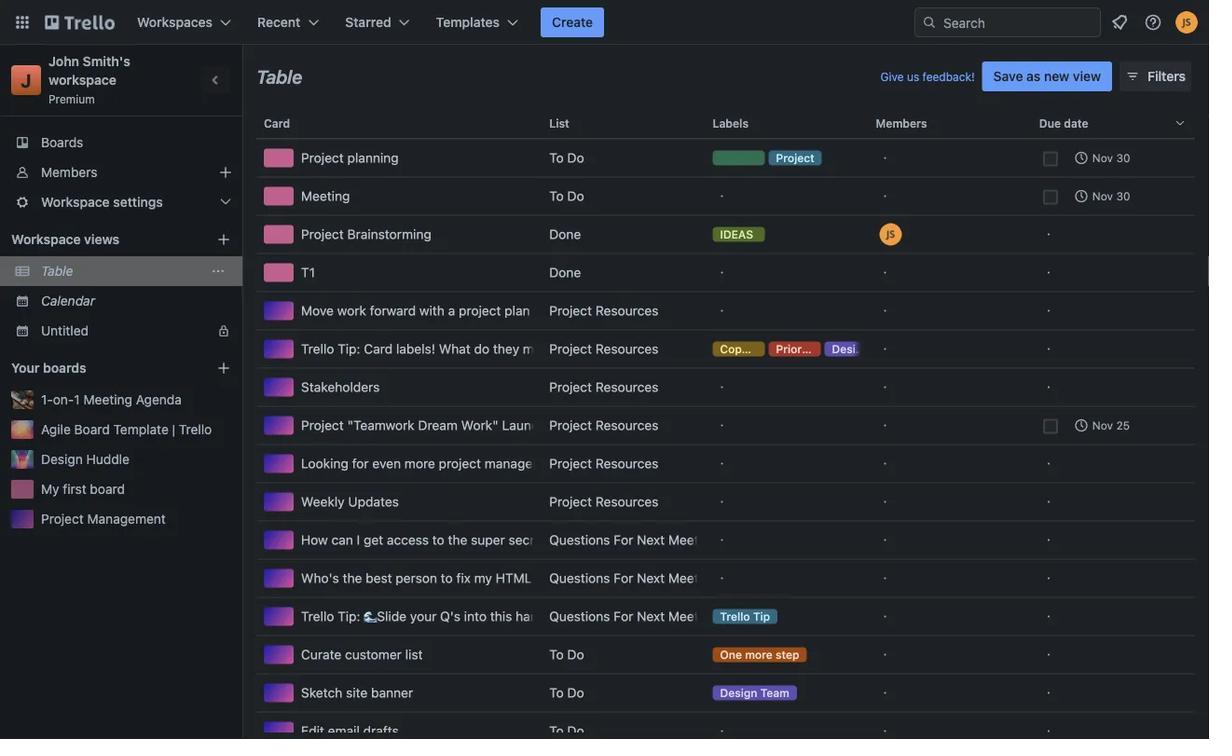 Task type: vqa. For each thing, say whether or not it's contained in the screenshot.
REMOTE CLASS TEMPLATE
no



Task type: locate. For each thing, give the bounding box(es) containing it.
resources down (click
[[596, 379, 659, 395]]

1 row from the top
[[256, 101, 1195, 145]]

workspace settings button
[[0, 187, 242, 217]]

1 horizontal spatial your
[[595, 609, 621, 624]]

1 tip: from the top
[[338, 341, 360, 357]]

workspace actions menu image
[[211, 264, 226, 279]]

2 to do from the top
[[549, 188, 584, 204]]

huddle
[[86, 452, 130, 467]]

0 vertical spatial john smith (johnsmith38824343) image
[[1176, 11, 1198, 34]]

view
[[1073, 69, 1101, 84]]

curate
[[301, 647, 342, 662]]

for left even
[[352, 456, 369, 471]]

questions up snag?
[[549, 532, 610, 548]]

1 next from the top
[[637, 532, 665, 548]]

17 row from the top
[[256, 712, 1195, 739]]

card left labels!
[[364, 341, 393, 357]]

color: purple, title: "design team" element right 'priority'
[[825, 342, 901, 357]]

your
[[11, 360, 40, 376]]

8 row from the top
[[256, 368, 1195, 406]]

trello
[[301, 341, 334, 357], [179, 422, 212, 437], [301, 609, 334, 624], [720, 610, 750, 623]]

1 done from the top
[[549, 227, 581, 242]]

0 vertical spatial members
[[876, 117, 927, 130]]

2 project resources from the top
[[549, 341, 659, 357]]

7 row from the top
[[256, 330, 1195, 368]]

2 vertical spatial for
[[614, 609, 633, 624]]

nov for planning
[[1092, 151, 1113, 165]]

1 horizontal spatial card
[[364, 341, 393, 357]]

project management link
[[41, 510, 231, 529]]

15 row from the top
[[256, 636, 1195, 674]]

1 vertical spatial design
[[41, 452, 83, 467]]

row containing trello tip: card labels! what do they mean? (click for more info)
[[256, 330, 1195, 368]]

resources down timeline
[[596, 456, 659, 471]]

1 horizontal spatial john smith (johnsmith38824343) image
[[1176, 11, 1198, 34]]

0 vertical spatial done
[[549, 227, 581, 242]]

design inside 'button'
[[720, 687, 757, 700]]

5 to from the top
[[549, 723, 564, 739]]

john smith's workspace link
[[48, 54, 134, 88]]

design team
[[832, 343, 901, 356], [720, 687, 789, 700]]

6 row from the top
[[256, 292, 1195, 330]]

1 horizontal spatial the
[[448, 532, 467, 548]]

date
[[1064, 117, 1089, 130]]

color: sky, title: "trello tip" element
[[713, 609, 778, 624]]

1 horizontal spatial design
[[720, 687, 757, 700]]

4 project resources from the top
[[549, 418, 659, 433]]

design team down the one more step
[[720, 687, 789, 700]]

on
[[698, 609, 713, 624]]

give
[[881, 70, 904, 83]]

with
[[419, 303, 445, 318]]

tip: left 🌊slide
[[338, 609, 360, 624]]

0 horizontal spatial card
[[264, 117, 290, 130]]

1 vertical spatial tip:
[[338, 609, 360, 624]]

agile board template | trello
[[41, 422, 212, 437]]

2 questions from the top
[[549, 571, 610, 586]]

next left on
[[637, 609, 665, 624]]

more right even
[[404, 456, 435, 471]]

request
[[751, 343, 795, 356]]

color: purple, title: "design team" element inside "design team" 'button'
[[713, 686, 797, 701]]

2 vertical spatial next
[[637, 609, 665, 624]]

untitled
[[41, 323, 89, 338]]

trello left tip
[[720, 610, 750, 623]]

for for how can i get access to the super secret document?
[[614, 532, 633, 548]]

1 horizontal spatial list
[[556, 609, 574, 624]]

views
[[84, 232, 119, 247]]

get
[[364, 532, 383, 548]]

5 resources from the top
[[596, 456, 659, 471]]

11 row from the top
[[256, 483, 1195, 521]]

2 tip: from the top
[[338, 609, 360, 624]]

trello down move
[[301, 341, 334, 357]]

row
[[256, 101, 1195, 145], [256, 139, 1195, 177], [256, 177, 1195, 215], [256, 215, 1195, 254], [256, 254, 1195, 292], [256, 292, 1195, 330], [256, 330, 1195, 368], [256, 368, 1195, 406], [256, 406, 1195, 445], [256, 445, 1195, 483], [256, 483, 1195, 521], [256, 521, 1195, 559], [256, 559, 1195, 598], [256, 598, 1195, 636], [256, 636, 1195, 674], [256, 674, 1195, 712], [256, 712, 1195, 739]]

design team right 'priority'
[[832, 343, 901, 356]]

create a view image
[[216, 232, 231, 247]]

design down one
[[720, 687, 757, 700]]

design down agile
[[41, 452, 83, 467]]

my first board
[[41, 482, 125, 497]]

members down 'give'
[[876, 117, 927, 130]]

2 vertical spatial more
[[745, 648, 773, 661]]

3 nov from the top
[[1092, 419, 1113, 432]]

0 horizontal spatial the
[[343, 571, 362, 586]]

nov 25
[[1092, 419, 1130, 432]]

what
[[439, 341, 471, 357]]

0 vertical spatial nov 30
[[1092, 151, 1130, 165]]

2 for from the top
[[614, 571, 633, 586]]

1 horizontal spatial members
[[876, 117, 927, 130]]

13 row from the top
[[256, 559, 1195, 598]]

row containing project planning
[[256, 139, 1195, 177]]

j link
[[11, 65, 41, 95]]

5 project resources from the top
[[549, 456, 659, 471]]

1 vertical spatial for
[[614, 571, 633, 586]]

2 vertical spatial design
[[720, 687, 757, 700]]

2 to from the top
[[549, 188, 564, 204]]

1 questions for next meeting from the top
[[549, 532, 717, 548]]

1 vertical spatial design team
[[720, 687, 789, 700]]

1 nov 30 from the top
[[1092, 151, 1130, 165]]

1 vertical spatial color: purple, title: "design team" element
[[713, 686, 797, 701]]

john
[[48, 54, 79, 69]]

updates
[[348, 494, 399, 509]]

templates button
[[425, 7, 530, 37]]

to do for meeting
[[549, 188, 584, 204]]

filters
[[1148, 69, 1186, 84]]

do for meeting
[[567, 188, 584, 204]]

project resources up timeline
[[549, 341, 659, 357]]

questions for snag?
[[549, 571, 610, 586]]

project up 'document?'
[[549, 494, 592, 509]]

3 resources from the top
[[596, 379, 659, 395]]

project left planning
[[301, 150, 344, 165]]

project right they
[[549, 341, 592, 357]]

trello down who's
[[301, 609, 334, 624]]

workspaces button
[[126, 7, 242, 37]]

16 row from the top
[[256, 674, 1195, 712]]

more right one
[[745, 648, 773, 661]]

0 vertical spatial nov
[[1092, 151, 1113, 165]]

starred button
[[334, 7, 421, 37]]

1
[[74, 392, 80, 407]]

create
[[552, 14, 593, 30]]

to for meeting
[[549, 188, 564, 204]]

features?
[[567, 456, 623, 471]]

1 horizontal spatial table
[[256, 65, 302, 87]]

agile
[[41, 422, 71, 437]]

5 row from the top
[[256, 254, 1195, 292]]

team
[[872, 343, 901, 356], [761, 687, 789, 700]]

project down project "teamwork dream work" launch timeline
[[439, 456, 481, 471]]

0 vertical spatial to
[[432, 532, 444, 548]]

1 horizontal spatial for
[[604, 341, 621, 357]]

0 vertical spatial design team
[[832, 343, 901, 356]]

members down boards
[[41, 165, 97, 180]]

can
[[331, 532, 353, 548]]

2 horizontal spatial design
[[832, 343, 869, 356]]

2 next from the top
[[637, 571, 665, 586]]

your right the 'so'
[[595, 609, 621, 624]]

0 horizontal spatial design team
[[720, 687, 789, 700]]

my
[[41, 482, 59, 497]]

meeting link
[[264, 178, 534, 215]]

3 to from the top
[[549, 647, 564, 662]]

row containing who's the best person to fix my html snag?
[[256, 559, 1195, 598]]

table down recent
[[256, 65, 302, 87]]

nov 30 for project planning
[[1092, 151, 1130, 165]]

1 vertical spatial questions
[[549, 571, 610, 586]]

resources up features?
[[596, 418, 659, 433]]

site
[[346, 685, 368, 701]]

list left the 'so'
[[556, 609, 574, 624]]

2 done from the top
[[549, 265, 581, 280]]

project up features?
[[549, 418, 592, 433]]

1 nov from the top
[[1092, 151, 1113, 165]]

project up timeline
[[549, 379, 592, 395]]

to do for curate customer list
[[549, 647, 584, 662]]

row containing how can i get access to the super secret document?
[[256, 521, 1195, 559]]

more left info)
[[624, 341, 655, 357]]

card inside button
[[264, 117, 290, 130]]

for right (click
[[604, 341, 621, 357]]

john smith (johnsmith38824343) image inside row
[[880, 223, 902, 246]]

calendar link
[[41, 292, 231, 310]]

starred
[[345, 14, 391, 30]]

row containing move work forward with a project plan
[[256, 292, 1195, 330]]

0 vertical spatial questions
[[549, 532, 610, 548]]

3 to do from the top
[[549, 647, 584, 662]]

0 horizontal spatial table
[[41, 263, 73, 279]]

drafts
[[363, 723, 399, 739]]

2 horizontal spatial more
[[745, 648, 773, 661]]

questions for next meeting for who's the best person to fix my html snag?
[[549, 571, 717, 586]]

4 resources from the top
[[596, 418, 659, 433]]

settings
[[113, 194, 163, 210]]

2 30 from the top
[[1116, 190, 1130, 203]]

to
[[549, 150, 564, 165], [549, 188, 564, 204], [549, 647, 564, 662], [549, 685, 564, 701], [549, 723, 564, 739]]

1 vertical spatial team
[[761, 687, 789, 700]]

12 row from the top
[[256, 521, 1195, 559]]

row containing sketch site banner
[[256, 674, 1195, 712]]

1 vertical spatial for
[[352, 456, 369, 471]]

resources down features?
[[596, 494, 659, 509]]

next
[[637, 532, 665, 548], [637, 571, 665, 586], [637, 609, 665, 624]]

|
[[172, 422, 175, 437]]

1 vertical spatial nov 30
[[1092, 190, 1130, 203]]

to for edit email drafts
[[549, 723, 564, 739]]

row containing project "teamwork dream work" launch timeline
[[256, 406, 1195, 445]]

nov
[[1092, 151, 1113, 165], [1092, 190, 1113, 203], [1092, 419, 1113, 432]]

next right 'document?'
[[637, 532, 665, 548]]

board
[[90, 482, 125, 497]]

nov 30 for meeting
[[1092, 190, 1130, 203]]

14 row from the top
[[256, 598, 1195, 636]]

john smith (johnsmith38824343) image inside 'primary' element
[[1176, 11, 1198, 34]]

one more step button
[[705, 636, 869, 674]]

1 vertical spatial done
[[549, 265, 581, 280]]

0 vertical spatial questions for next meeting
[[549, 532, 717, 548]]

team
[[625, 609, 655, 624]]

nov for "teamwork
[[1092, 419, 1113, 432]]

project "teamwork dream work" launch timeline
[[301, 418, 600, 433]]

1 vertical spatial more
[[404, 456, 435, 471]]

1 vertical spatial next
[[637, 571, 665, 586]]

2 vertical spatial nov
[[1092, 419, 1113, 432]]

project down labels button on the top right of page
[[776, 151, 815, 165]]

questions down snag?
[[549, 609, 610, 624]]

do for sketch site banner
[[567, 685, 584, 701]]

workspace for workspace views
[[11, 232, 81, 247]]

your left q's
[[410, 609, 437, 624]]

looking for even more project management features? link
[[264, 445, 623, 482]]

0 vertical spatial the
[[448, 532, 467, 548]]

project resources down features?
[[549, 494, 659, 509]]

0 vertical spatial design
[[832, 343, 869, 356]]

t1 link
[[264, 254, 534, 291]]

design right 'priority'
[[832, 343, 869, 356]]

how can i get access to the super secret document? link
[[264, 522, 617, 559]]

color: purple, title: "design team" element down the one more step
[[713, 686, 797, 701]]

workspace for workspace settings
[[41, 194, 110, 210]]

weekly
[[301, 494, 345, 509]]

1 vertical spatial table
[[41, 263, 73, 279]]

2 resources from the top
[[596, 341, 659, 357]]

1 horizontal spatial team
[[872, 343, 901, 356]]

row containing card
[[256, 101, 1195, 145]]

1 vertical spatial nov
[[1092, 190, 1113, 203]]

card down table text field
[[264, 117, 290, 130]]

0 vertical spatial workspace
[[41, 194, 110, 210]]

project resources down (click
[[549, 379, 659, 395]]

0 vertical spatial tip:
[[338, 341, 360, 357]]

0 horizontal spatial team
[[761, 687, 789, 700]]

workspace navigation collapse icon image
[[203, 67, 229, 93]]

1 vertical spatial questions for next meeting
[[549, 571, 717, 586]]

4 row from the top
[[256, 215, 1195, 254]]

3 row from the top
[[256, 177, 1195, 215]]

30 for meeting
[[1116, 190, 1130, 203]]

workspace
[[48, 72, 117, 88]]

questions
[[549, 532, 610, 548], [549, 571, 610, 586], [549, 609, 610, 624]]

1 to from the top
[[549, 150, 564, 165]]

workspace up 'workspace views'
[[41, 194, 110, 210]]

row containing project brainstorming
[[256, 215, 1195, 254]]

work"
[[461, 418, 499, 433]]

1 vertical spatial card
[[364, 341, 393, 357]]

info)
[[658, 341, 686, 357]]

0 vertical spatial team
[[872, 343, 901, 356]]

tip: down work
[[338, 341, 360, 357]]

workspace left views
[[11, 232, 81, 247]]

color: yellow, title: "copy request" element
[[713, 342, 795, 357]]

design team for color: purple, title: "design team" element in "design team" 'button'
[[720, 687, 789, 700]]

0 vertical spatial card
[[264, 117, 290, 130]]

forward
[[370, 303, 416, 318]]

tip: for 🌊slide
[[338, 609, 360, 624]]

1 horizontal spatial design team
[[832, 343, 901, 356]]

next up questions for next meeting trello tip on the bottom of page
[[637, 571, 665, 586]]

workspace inside popup button
[[41, 194, 110, 210]]

banner
[[371, 685, 413, 701]]

resources for timeline
[[596, 418, 659, 433]]

project resources for project
[[549, 303, 659, 318]]

2 questions for next meeting from the top
[[549, 571, 717, 586]]

5 do from the top
[[567, 723, 584, 739]]

team down one more step button
[[761, 687, 789, 700]]

0 horizontal spatial john smith (johnsmith38824343) image
[[880, 223, 902, 246]]

project brainstorming link
[[264, 216, 534, 253]]

workspace settings
[[41, 194, 163, 210]]

2 do from the top
[[567, 188, 584, 204]]

questions down 'document?'
[[549, 571, 610, 586]]

project
[[301, 150, 344, 165], [776, 151, 815, 165], [301, 227, 344, 242], [549, 303, 592, 318], [549, 341, 592, 357], [549, 379, 592, 395], [301, 418, 344, 433], [549, 418, 592, 433], [549, 456, 592, 471], [549, 494, 592, 509], [41, 511, 84, 527]]

3 do from the top
[[567, 647, 584, 662]]

9 row from the top
[[256, 406, 1195, 445]]

trello tip button
[[705, 598, 869, 635]]

handy
[[516, 609, 553, 624]]

1 vertical spatial members
[[41, 165, 97, 180]]

0 horizontal spatial list
[[405, 647, 423, 662]]

project resources up features?
[[549, 418, 659, 433]]

primary element
[[0, 0, 1209, 45]]

0 horizontal spatial more
[[404, 456, 435, 471]]

members inside button
[[876, 117, 927, 130]]

project resources down timeline
[[549, 456, 659, 471]]

table up calendar
[[41, 263, 73, 279]]

1 questions from the top
[[549, 532, 610, 548]]

members
[[876, 117, 927, 130], [41, 165, 97, 180]]

project right a
[[459, 303, 501, 318]]

0 horizontal spatial design
[[41, 452, 83, 467]]

project down timeline
[[549, 456, 592, 471]]

how can i get access to the super secret document?
[[301, 532, 617, 548]]

0 vertical spatial table
[[256, 65, 302, 87]]

1 do from the top
[[567, 150, 584, 165]]

4 to do from the top
[[549, 685, 584, 701]]

1 vertical spatial workspace
[[11, 232, 81, 247]]

project inside button
[[776, 151, 815, 165]]

3 project resources from the top
[[549, 379, 659, 395]]

0 vertical spatial 30
[[1116, 151, 1130, 165]]

4 to from the top
[[549, 685, 564, 701]]

10 row from the top
[[256, 445, 1195, 483]]

2 vertical spatial questions
[[549, 609, 610, 624]]

design team for the rightmost color: purple, title: "design team" element
[[832, 343, 901, 356]]

super
[[471, 532, 505, 548]]

0 vertical spatial color: purple, title: "design team" element
[[825, 342, 901, 357]]

1 horizontal spatial more
[[624, 341, 655, 357]]

2 nov 30 from the top
[[1092, 190, 1130, 203]]

to right access
[[432, 532, 444, 548]]

row containing edit email drafts
[[256, 712, 1195, 739]]

search image
[[922, 15, 937, 30]]

to left fix on the left
[[441, 571, 453, 586]]

1 vertical spatial 30
[[1116, 190, 1130, 203]]

1-on-1 meeting agenda link
[[41, 391, 231, 409]]

labels button
[[705, 101, 869, 145]]

list right customer
[[405, 647, 423, 662]]

3 next from the top
[[637, 609, 665, 624]]

4 do from the top
[[567, 685, 584, 701]]

next for how can i get access to the super secret document?
[[637, 532, 665, 548]]

color: purple, title: "design team" element
[[825, 342, 901, 357], [713, 686, 797, 701]]

0 vertical spatial next
[[637, 532, 665, 548]]

0 vertical spatial list
[[556, 609, 574, 624]]

5 to do from the top
[[549, 723, 584, 739]]

dream
[[418, 418, 458, 433]]

1 resources from the top
[[596, 303, 659, 318]]

1 vertical spatial list
[[405, 647, 423, 662]]

1 30 from the top
[[1116, 151, 1130, 165]]

1 project resources from the top
[[549, 303, 659, 318]]

project button
[[705, 139, 869, 177]]

questions for secret
[[549, 532, 610, 548]]

row containing curate customer list
[[256, 636, 1195, 674]]

table
[[242, 101, 1209, 739]]

design team inside "design team" 'button'
[[720, 687, 789, 700]]

0 horizontal spatial your
[[410, 609, 437, 624]]

how
[[301, 532, 328, 548]]

add board image
[[216, 361, 231, 376]]

1 for from the top
[[614, 532, 633, 548]]

0 horizontal spatial color: purple, title: "design team" element
[[713, 686, 797, 701]]

1 vertical spatial john smith (johnsmith38824343) image
[[880, 223, 902, 246]]

resources right mean?
[[596, 341, 659, 357]]

for
[[604, 341, 621, 357], [352, 456, 369, 471]]

project down my
[[41, 511, 84, 527]]

team right 'priority'
[[872, 343, 901, 356]]

project planning
[[301, 150, 399, 165]]

project "teamwork dream work" launch timeline link
[[264, 407, 600, 444]]

edit email drafts
[[301, 723, 399, 739]]

john smith (johnsmith38824343) image
[[1176, 11, 1198, 34], [880, 223, 902, 246]]

row containing t1
[[256, 254, 1195, 292]]

the left 'super'
[[448, 532, 467, 548]]

your
[[410, 609, 437, 624], [595, 609, 621, 624]]

row containing meeting
[[256, 177, 1195, 215]]

2 row from the top
[[256, 139, 1195, 177]]

project resources up (click
[[549, 303, 659, 318]]

0 vertical spatial for
[[614, 532, 633, 548]]

1 to do from the top
[[549, 150, 584, 165]]

the left best
[[343, 571, 362, 586]]

us
[[907, 70, 919, 83]]

resources up (click
[[596, 303, 659, 318]]



Task type: describe. For each thing, give the bounding box(es) containing it.
members button
[[869, 101, 1032, 145]]

so
[[577, 609, 591, 624]]

Search field
[[937, 8, 1100, 36]]

25
[[1116, 419, 1130, 432]]

0 vertical spatial more
[[624, 341, 655, 357]]

resources for do
[[596, 341, 659, 357]]

on-
[[53, 392, 74, 407]]

my
[[474, 571, 492, 586]]

t1
[[301, 265, 315, 280]]

more inside button
[[745, 648, 773, 661]]

workspace views
[[11, 232, 119, 247]]

do for project planning
[[567, 150, 584, 165]]

project resources for do
[[549, 341, 659, 357]]

color: green, title: none image
[[713, 151, 765, 165]]

brainstorming
[[347, 227, 431, 242]]

work
[[337, 303, 366, 318]]

open information menu image
[[1144, 13, 1163, 32]]

fix
[[456, 571, 471, 586]]

new
[[1044, 69, 1070, 84]]

design for design huddle link on the left bottom
[[41, 452, 83, 467]]

templates
[[436, 14, 500, 30]]

filters button
[[1120, 62, 1191, 91]]

resources for project
[[596, 303, 659, 318]]

6 resources from the top
[[596, 494, 659, 509]]

project resources for timeline
[[549, 418, 659, 433]]

color: red, title: "priority" element
[[769, 342, 821, 357]]

row containing weekly updates
[[256, 483, 1195, 521]]

give us feedback!
[[881, 70, 975, 83]]

recent button
[[246, 7, 330, 37]]

resources for management
[[596, 456, 659, 471]]

this
[[490, 609, 512, 624]]

q's
[[440, 609, 461, 624]]

1 your from the left
[[410, 609, 437, 624]]

john smith's workspace premium
[[48, 54, 134, 105]]

2 your from the left
[[595, 609, 621, 624]]

6 project resources from the top
[[549, 494, 659, 509]]

labels!
[[396, 341, 435, 357]]

(click
[[566, 341, 600, 357]]

document?
[[550, 532, 617, 548]]

trello inside questions for next meeting trello tip
[[720, 610, 750, 623]]

do for curate customer list
[[567, 647, 584, 662]]

project up looking
[[301, 418, 344, 433]]

one
[[720, 648, 742, 661]]

looking
[[301, 456, 349, 471]]

done for project brainstorming
[[549, 227, 581, 242]]

to for project planning
[[549, 150, 564, 165]]

to do for sketch site banner
[[549, 685, 584, 701]]

card button
[[256, 101, 542, 145]]

management
[[485, 456, 563, 471]]

color: orange, title: "one more step" element
[[713, 647, 807, 662]]

design huddle
[[41, 452, 130, 467]]

into
[[464, 609, 487, 624]]

template
[[113, 422, 169, 437]]

1 vertical spatial to
[[441, 571, 453, 586]]

project brainstorming
[[301, 227, 431, 242]]

do
[[474, 341, 490, 357]]

0 notifications image
[[1108, 11, 1131, 34]]

keeps
[[659, 609, 694, 624]]

html
[[496, 571, 532, 586]]

trello right |
[[179, 422, 212, 437]]

stakeholders
[[301, 379, 380, 395]]

person
[[396, 571, 437, 586]]

agile board template | trello link
[[41, 420, 231, 439]]

a
[[448, 303, 455, 318]]

"teamwork
[[347, 418, 415, 433]]

trello tip: card labels! what do they mean? (click for more info) link
[[264, 330, 686, 368]]

feedback!
[[923, 70, 975, 83]]

step
[[776, 648, 799, 661]]

boards
[[43, 360, 86, 376]]

design for the rightmost color: purple, title: "design team" element
[[832, 343, 869, 356]]

0 vertical spatial for
[[604, 341, 621, 357]]

color: lime, title: "ideas" element
[[713, 227, 765, 242]]

priority
[[776, 343, 815, 356]]

list
[[549, 117, 569, 130]]

3 questions from the top
[[549, 609, 610, 624]]

ideas
[[720, 228, 753, 241]]

my first board link
[[41, 480, 231, 499]]

tip: for card
[[338, 341, 360, 357]]

design huddle link
[[41, 450, 231, 469]]

30 for project planning
[[1116, 151, 1130, 165]]

0 vertical spatial project
[[459, 303, 501, 318]]

best
[[366, 571, 392, 586]]

Table text field
[[256, 59, 302, 94]]

ideas button
[[705, 216, 869, 253]]

row containing trello tip: 🌊slide your q's into this handy list so your team keeps on flowing.
[[256, 598, 1195, 636]]

first
[[63, 482, 86, 497]]

1 vertical spatial project
[[439, 456, 481, 471]]

board
[[74, 422, 110, 437]]

edit
[[301, 723, 324, 739]]

planning
[[347, 150, 399, 165]]

team inside "design team" 'button'
[[761, 687, 789, 700]]

list inside "link"
[[405, 647, 423, 662]]

agenda
[[136, 392, 182, 407]]

workspaces
[[137, 14, 213, 30]]

email
[[328, 723, 360, 739]]

1 vertical spatial the
[[343, 571, 362, 586]]

copy request
[[720, 343, 795, 356]]

3 for from the top
[[614, 609, 633, 624]]

customer
[[345, 647, 402, 662]]

2 nov from the top
[[1092, 190, 1113, 203]]

for for who's the best person to fix my html snag?
[[614, 571, 633, 586]]

design team button
[[705, 675, 869, 712]]

stakeholders link
[[264, 369, 534, 406]]

as
[[1027, 69, 1041, 84]]

create button
[[541, 7, 604, 37]]

do for edit email drafts
[[567, 723, 584, 739]]

who's the best person to fix my html snag? link
[[264, 560, 571, 597]]

tip
[[753, 610, 770, 623]]

0 horizontal spatial members
[[41, 165, 97, 180]]

management
[[87, 511, 166, 527]]

curate customer list
[[301, 647, 423, 662]]

secret
[[509, 532, 546, 548]]

to do for edit email drafts
[[549, 723, 584, 739]]

save as new view
[[994, 69, 1101, 84]]

row containing stakeholders
[[256, 368, 1195, 406]]

design for color: purple, title: "design team" element in "design team" 'button'
[[720, 687, 757, 700]]

row containing looking for even more project management features?
[[256, 445, 1195, 483]]

trello tip: card labels! what do they mean? (click for more info)
[[301, 341, 686, 357]]

to for sketch site banner
[[549, 685, 564, 701]]

questions for next meeting for how can i get access to the super secret document?
[[549, 532, 717, 548]]

your boards with 5 items element
[[11, 357, 188, 379]]

to do for project planning
[[549, 150, 584, 165]]

i
[[357, 532, 360, 548]]

back to home image
[[45, 7, 115, 37]]

project up t1
[[301, 227, 344, 242]]

project up (click
[[549, 303, 592, 318]]

1-on-1 meeting agenda
[[41, 392, 182, 407]]

to for curate customer list
[[549, 647, 564, 662]]

j
[[21, 69, 31, 91]]

color: sky, title: "project" element
[[769, 151, 822, 165]]

0 horizontal spatial for
[[352, 456, 369, 471]]

members link
[[0, 158, 242, 187]]

meeting inside 'link'
[[83, 392, 132, 407]]

table containing project planning
[[242, 101, 1209, 739]]

project resources for management
[[549, 456, 659, 471]]

1 horizontal spatial color: purple, title: "design team" element
[[825, 342, 901, 357]]

weekly updates
[[301, 494, 399, 509]]

done for t1
[[549, 265, 581, 280]]

next for who's the best person to fix my html snag?
[[637, 571, 665, 586]]

smith's
[[83, 54, 130, 69]]



